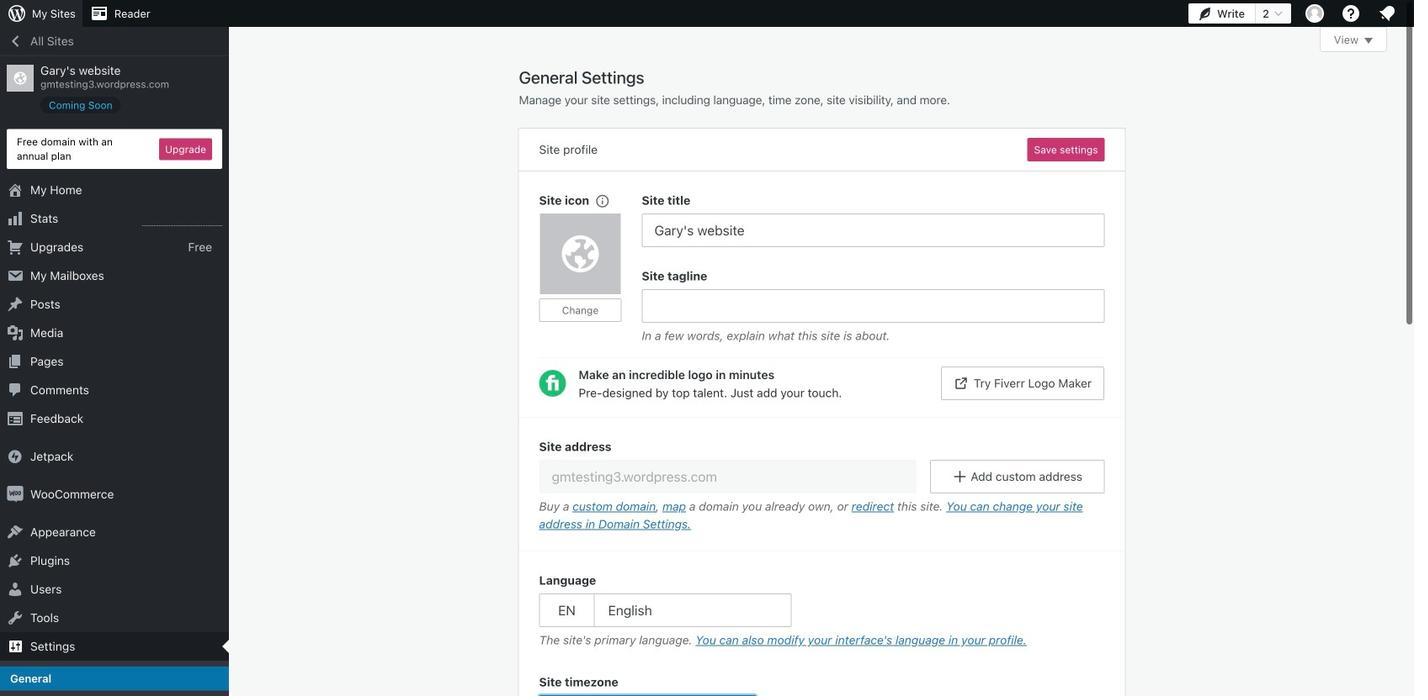 Task type: describe. For each thing, give the bounding box(es) containing it.
2 img image from the top
[[7, 487, 24, 503]]

manage your notifications image
[[1377, 3, 1397, 24]]

my profile image
[[1306, 4, 1324, 23]]

fiverr small logo image
[[539, 370, 566, 397]]

more information image
[[594, 193, 610, 208]]

help image
[[1341, 3, 1361, 24]]



Task type: vqa. For each thing, say whether or not it's contained in the screenshot.
LIST ITEM
no



Task type: locate. For each thing, give the bounding box(es) containing it.
1 vertical spatial img image
[[7, 487, 24, 503]]

main content
[[519, 27, 1387, 697]]

0 vertical spatial img image
[[7, 449, 24, 466]]

highest hourly views 0 image
[[142, 216, 222, 227]]

group
[[539, 192, 642, 349], [642, 192, 1105, 247], [642, 268, 1105, 349], [519, 418, 1125, 552], [539, 572, 1105, 654], [539, 674, 1105, 697]]

None text field
[[642, 214, 1105, 247], [642, 290, 1105, 323], [539, 460, 917, 494], [642, 214, 1105, 247], [642, 290, 1105, 323], [539, 460, 917, 494]]

closed image
[[1365, 38, 1373, 44]]

img image
[[7, 449, 24, 466], [7, 487, 24, 503]]

1 img image from the top
[[7, 449, 24, 466]]



